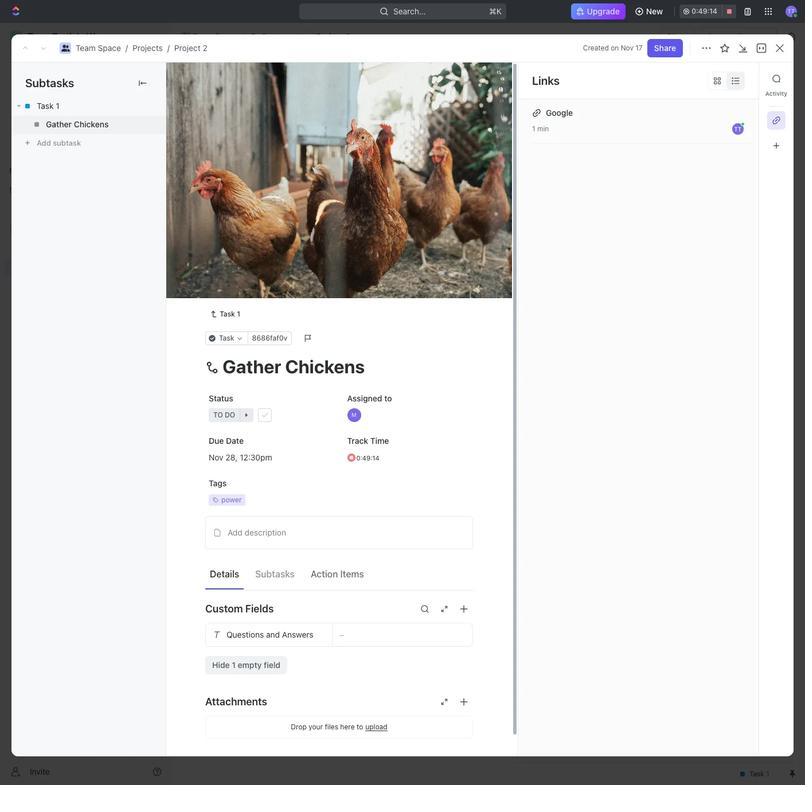 Task type: describe. For each thing, give the bounding box(es) containing it.
add down automations button
[[722, 73, 738, 83]]

fields
[[245, 603, 274, 615]]

tt
[[734, 126, 742, 132]]

list link
[[255, 103, 271, 119]]

sidebar navigation
[[0, 23, 171, 785]]

table link
[[346, 103, 368, 119]]

custom fields button
[[205, 595, 473, 623]]

0 vertical spatial to
[[213, 271, 222, 280]]

due
[[209, 436, 224, 445]]

created on nov 17
[[583, 44, 643, 52]]

assignees button
[[464, 132, 517, 146]]

action items
[[311, 569, 364, 579]]

status
[[209, 393, 233, 403]]

dashboards link
[[5, 114, 166, 132]]

0:49:14 button
[[680, 5, 736, 18]]

team space
[[193, 32, 238, 41]]

8686faf0v button
[[248, 331, 292, 345]]

1 horizontal spatial project 2 link
[[302, 30, 353, 44]]

upgrade
[[587, 6, 620, 16]]

spaces
[[9, 186, 33, 194]]

user group image
[[61, 45, 70, 52]]

action items button
[[306, 564, 369, 585]]

2 vertical spatial project
[[199, 68, 251, 87]]

automations
[[707, 32, 755, 41]]

task sidebar navigation tab list
[[764, 69, 789, 155]]

new button
[[630, 2, 670, 21]]

space for team space / projects / project 2
[[98, 43, 121, 53]]

field
[[264, 660, 280, 670]]

custom fields element
[[205, 623, 473, 674]]

details button
[[205, 564, 244, 585]]

1 button for 2
[[258, 219, 274, 230]]

17
[[636, 44, 643, 52]]

gantt
[[390, 106, 411, 116]]

invite
[[30, 767, 50, 776]]

share button down new
[[660, 28, 696, 46]]

1 horizontal spatial project 2
[[316, 32, 350, 41]]

action
[[311, 569, 338, 579]]

1 vertical spatial project 2
[[199, 68, 267, 87]]

home link
[[5, 56, 166, 74]]

tags
[[209, 478, 227, 488]]

details
[[210, 569, 239, 579]]

1 inside the custom fields 'element'
[[232, 660, 236, 670]]

in progress
[[213, 162, 259, 170]]

questions and answers
[[227, 630, 313, 639]]

tree inside sidebar navigation
[[5, 200, 166, 354]]

docs
[[28, 99, 46, 108]]

1 inside task sidebar content section
[[532, 124, 535, 133]]

gantt link
[[387, 103, 411, 119]]

date
[[226, 436, 244, 445]]

hide for hide
[[595, 134, 611, 143]]

Search tasks... text field
[[662, 130, 777, 147]]

due date
[[209, 436, 244, 445]]

0 horizontal spatial projects link
[[132, 43, 163, 53]]

new
[[646, 6, 663, 16]]

add description button
[[209, 523, 469, 542]]

activity
[[766, 90, 788, 97]]

0 horizontal spatial team space link
[[76, 43, 121, 53]]

chickens
[[74, 119, 109, 129]]

0 horizontal spatial project 2 link
[[174, 43, 207, 53]]

2 horizontal spatial add task button
[[715, 69, 764, 88]]

calendar
[[293, 106, 327, 116]]

0 vertical spatial share
[[667, 32, 689, 41]]

projects inside projects link
[[262, 32, 292, 41]]

favorites
[[9, 166, 39, 175]]

task 2
[[231, 219, 256, 229]]

track time
[[347, 436, 389, 445]]

Edit task name text field
[[205, 355, 473, 377]]

your
[[309, 722, 323, 731]]

upload button
[[365, 723, 388, 731]]

1 vertical spatial task 1
[[231, 199, 254, 209]]

answers
[[282, 630, 313, 639]]

attachments
[[205, 696, 267, 708]]

in
[[213, 162, 220, 170]]

progress
[[222, 162, 259, 170]]

space for team space
[[215, 32, 238, 41]]

gather
[[46, 119, 72, 129]]

items
[[340, 569, 364, 579]]

automations button
[[701, 28, 760, 45]]

subtasks button
[[251, 564, 299, 585]]

hide 1 empty field
[[212, 660, 280, 670]]

2 vertical spatial task 1
[[220, 310, 240, 318]]

favorites button
[[5, 164, 44, 178]]

0 horizontal spatial add task button
[[226, 237, 270, 251]]

team space / projects / project 2
[[76, 43, 207, 53]]

add description
[[228, 527, 286, 537]]

and
[[266, 630, 280, 639]]

team for team space
[[193, 32, 213, 41]]

attachments button
[[205, 688, 473, 716]]

docs link
[[5, 95, 166, 113]]

assigned
[[347, 393, 382, 403]]

drop
[[291, 722, 307, 731]]

assignees
[[478, 134, 512, 143]]

team for team space / projects / project 2
[[76, 43, 96, 53]]

board
[[214, 106, 236, 116]]

2 horizontal spatial add task
[[722, 73, 757, 83]]



Task type: vqa. For each thing, say whether or not it's contained in the screenshot.
task 1 'link' to the bottom
yes



Task type: locate. For each thing, give the bounding box(es) containing it.
questions
[[227, 630, 264, 639]]

0 vertical spatial subtasks
[[25, 76, 74, 89]]

inbox link
[[5, 75, 166, 93]]

1 horizontal spatial team
[[193, 32, 213, 41]]

upload
[[365, 723, 388, 731]]

0 horizontal spatial subtasks
[[25, 76, 74, 89]]

add down calendar link
[[308, 162, 321, 170]]

⌘k
[[489, 6, 502, 16]]

1 horizontal spatial team space link
[[178, 30, 241, 44]]

task 1 link
[[11, 97, 166, 115], [205, 307, 245, 321]]

task
[[740, 73, 757, 83], [37, 101, 54, 111], [323, 162, 338, 170], [231, 199, 249, 209], [231, 219, 249, 229], [248, 239, 265, 249], [220, 310, 235, 318]]

1 vertical spatial task 1 link
[[205, 307, 245, 321]]

project
[[316, 32, 343, 41], [174, 43, 201, 53], [199, 68, 251, 87]]

0 vertical spatial projects
[[262, 32, 292, 41]]

links
[[532, 74, 560, 87]]

add inside "button"
[[228, 527, 242, 537]]

hide button
[[591, 132, 615, 146]]

user group image
[[182, 34, 189, 40], [12, 225, 20, 232]]

1 button right task 2
[[258, 219, 274, 230]]

team space link
[[178, 30, 241, 44], [76, 43, 121, 53]]

upgrade link
[[571, 3, 626, 19]]

drop your files here to upload
[[291, 722, 388, 731]]

task 1 link down "to do"
[[205, 307, 245, 321]]

1 vertical spatial user group image
[[12, 225, 20, 232]]

created
[[583, 44, 609, 52]]

calendar link
[[290, 103, 327, 119]]

1 button
[[257, 198, 273, 210], [258, 219, 274, 230]]

description
[[245, 527, 286, 537]]

add task button down calendar link
[[294, 159, 343, 173]]

0 vertical spatial task 1 link
[[11, 97, 166, 115]]

0 horizontal spatial task 1 link
[[11, 97, 166, 115]]

1 vertical spatial project
[[174, 43, 201, 53]]

1 horizontal spatial to
[[357, 722, 363, 731]]

tree
[[5, 200, 166, 354]]

gather chickens link
[[11, 115, 166, 134]]

1 horizontal spatial space
[[215, 32, 238, 41]]

0 vertical spatial 1 button
[[257, 198, 273, 210]]

project 2
[[316, 32, 350, 41], [199, 68, 267, 87]]

add left description
[[228, 527, 242, 537]]

1 horizontal spatial add task button
[[294, 159, 343, 173]]

2 horizontal spatial to
[[384, 393, 392, 403]]

share down new button
[[667, 32, 689, 41]]

add task down task 2
[[231, 239, 265, 249]]

to right assigned
[[384, 393, 392, 403]]

track
[[347, 436, 368, 445]]

dashboards
[[28, 118, 72, 128]]

0 vertical spatial hide
[[595, 134, 611, 143]]

share
[[667, 32, 689, 41], [654, 43, 676, 53]]

1 vertical spatial subtasks
[[255, 569, 295, 579]]

google
[[546, 108, 573, 118]]

nov
[[621, 44, 634, 52]]

add task down automations button
[[722, 73, 757, 83]]

0 horizontal spatial project 2
[[199, 68, 267, 87]]

to inside drop your files here to upload
[[357, 722, 363, 731]]

user group image down spaces
[[12, 225, 20, 232]]

add down task 2
[[231, 239, 246, 249]]

0 vertical spatial add task
[[722, 73, 757, 83]]

task 1
[[37, 101, 59, 111], [231, 199, 254, 209], [220, 310, 240, 318]]

1
[[56, 101, 59, 111], [532, 124, 535, 133], [251, 199, 254, 209], [268, 200, 271, 208], [269, 220, 272, 228], [237, 310, 240, 318], [232, 660, 236, 670]]

2 vertical spatial add task button
[[226, 237, 270, 251]]

0:49:14
[[692, 7, 717, 15]]

0 vertical spatial project 2
[[316, 32, 350, 41]]

add task down the calendar
[[308, 162, 338, 170]]

0 vertical spatial add task button
[[715, 69, 764, 88]]

subtasks inside button
[[255, 569, 295, 579]]

0 vertical spatial user group image
[[182, 34, 189, 40]]

/
[[243, 32, 245, 41], [297, 32, 300, 41], [126, 43, 128, 53], [167, 43, 170, 53]]

task 1 down do
[[220, 310, 240, 318]]

0 horizontal spatial add task
[[231, 239, 265, 249]]

list
[[258, 106, 271, 116]]

1 vertical spatial add task button
[[294, 159, 343, 173]]

1 horizontal spatial add task
[[308, 162, 338, 170]]

to do
[[213, 271, 235, 280]]

0 horizontal spatial to
[[213, 271, 222, 280]]

0 vertical spatial space
[[215, 32, 238, 41]]

1 horizontal spatial task 1 link
[[205, 307, 245, 321]]

8686faf0v
[[252, 334, 287, 342]]

1 vertical spatial space
[[98, 43, 121, 53]]

0 horizontal spatial projects
[[132, 43, 163, 53]]

0 horizontal spatial user group image
[[12, 225, 20, 232]]

0 horizontal spatial team
[[76, 43, 96, 53]]

task sidebar content section
[[518, 63, 759, 756]]

add
[[722, 73, 738, 83], [308, 162, 321, 170], [231, 239, 246, 249], [228, 527, 242, 537]]

0 vertical spatial team
[[193, 32, 213, 41]]

1 button down progress
[[257, 198, 273, 210]]

hide inside button
[[595, 134, 611, 143]]

board link
[[212, 103, 236, 119]]

here
[[340, 722, 355, 731]]

1 horizontal spatial subtasks
[[255, 569, 295, 579]]

assigned to
[[347, 393, 392, 403]]

share button right the 17
[[647, 39, 683, 57]]

1 vertical spatial hide
[[212, 660, 230, 670]]

to
[[213, 271, 222, 280], [384, 393, 392, 403], [357, 722, 363, 731]]

to left do
[[213, 271, 222, 280]]

add task button down automations button
[[715, 69, 764, 88]]

add task
[[722, 73, 757, 83], [308, 162, 338, 170], [231, 239, 265, 249]]

1 horizontal spatial projects
[[262, 32, 292, 41]]

task 1 link up "chickens"
[[11, 97, 166, 115]]

1 min
[[532, 124, 549, 133]]

1 vertical spatial share
[[654, 43, 676, 53]]

1 vertical spatial team
[[76, 43, 96, 53]]

files
[[325, 722, 338, 731]]

min
[[537, 124, 549, 133]]

1 horizontal spatial hide
[[595, 134, 611, 143]]

home
[[28, 60, 49, 69]]

share button
[[660, 28, 696, 46], [647, 39, 683, 57]]

1 vertical spatial projects
[[132, 43, 163, 53]]

project 2 link
[[302, 30, 353, 44], [174, 43, 207, 53]]

add task button
[[715, 69, 764, 88], [294, 159, 343, 173], [226, 237, 270, 251]]

empty
[[238, 660, 262, 670]]

0 horizontal spatial space
[[98, 43, 121, 53]]

subtasks
[[25, 76, 74, 89], [255, 569, 295, 579]]

1 button for 1
[[257, 198, 273, 210]]

hide
[[595, 134, 611, 143], [212, 660, 230, 670]]

task 1 up task 2
[[231, 199, 254, 209]]

2 inside project 2 link
[[346, 32, 350, 41]]

1 horizontal spatial projects link
[[248, 30, 295, 44]]

user group image left team space
[[182, 34, 189, 40]]

2 vertical spatial add task
[[231, 239, 265, 249]]

1 horizontal spatial user group image
[[182, 34, 189, 40]]

1 vertical spatial to
[[384, 393, 392, 403]]

0 horizontal spatial hide
[[212, 660, 230, 670]]

subtasks down home
[[25, 76, 74, 89]]

custom fields
[[205, 603, 274, 615]]

1 vertical spatial 1 button
[[258, 219, 274, 230]]

gather chickens
[[46, 119, 109, 129]]

task 1 up dashboards
[[37, 101, 59, 111]]

on
[[611, 44, 619, 52]]

do
[[224, 271, 235, 280]]

1 vertical spatial add task
[[308, 162, 338, 170]]

set value for questions and answers custom field image
[[340, 631, 466, 638]]

search...
[[393, 6, 426, 16]]

2
[[346, 32, 350, 41], [203, 43, 207, 53], [254, 68, 264, 87], [272, 162, 277, 170], [251, 219, 256, 229], [248, 271, 252, 280]]

custom
[[205, 603, 243, 615]]

team
[[193, 32, 213, 41], [76, 43, 96, 53]]

hide for hide 1 empty field
[[212, 660, 230, 670]]

inbox
[[28, 79, 48, 89]]

hide inside the custom fields 'element'
[[212, 660, 230, 670]]

0 vertical spatial project
[[316, 32, 343, 41]]

subtasks up the "fields"
[[255, 569, 295, 579]]

add task button down task 2
[[226, 237, 270, 251]]

table
[[348, 106, 368, 116]]

share right the 17
[[654, 43, 676, 53]]

time
[[370, 436, 389, 445]]

2 vertical spatial to
[[357, 722, 363, 731]]

0 vertical spatial task 1
[[37, 101, 59, 111]]

user group image inside tree
[[12, 225, 20, 232]]

projects link
[[248, 30, 295, 44], [132, 43, 163, 53]]

to right here
[[357, 722, 363, 731]]



